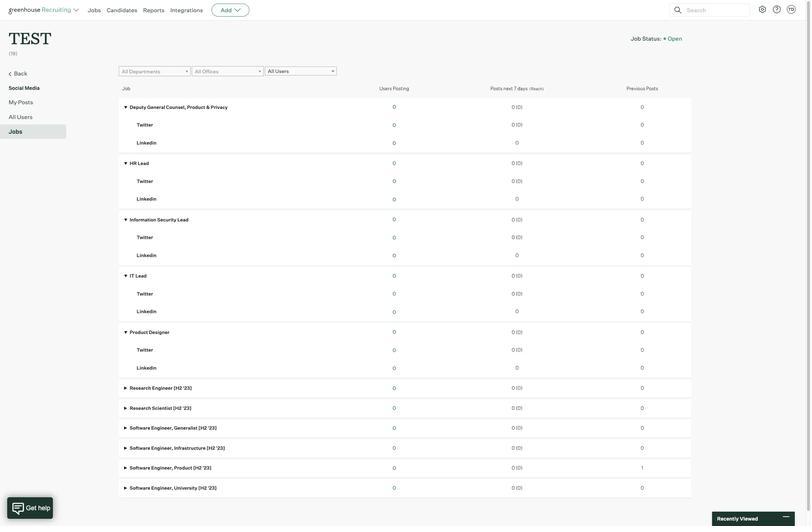 Task type: locate. For each thing, give the bounding box(es) containing it.
[h2 right generalist
[[199, 425, 207, 431]]

'23] right generalist
[[208, 425, 217, 431]]

lead right security
[[177, 217, 189, 223]]

11 (0) from the top
[[516, 385, 523, 391]]

social media
[[9, 85, 40, 91]]

2 0 (0) from the top
[[512, 122, 523, 128]]

[h2 right engineer
[[174, 385, 182, 391]]

open
[[668, 35, 682, 42]]

3 0 (0) from the top
[[512, 161, 523, 166]]

jobs link
[[88, 6, 101, 14], [9, 127, 63, 136]]

twitter down deputy
[[137, 122, 153, 128]]

[h2 right "infrastructure"
[[207, 445, 215, 451]]

0 vertical spatial all users
[[268, 68, 289, 74]]

4 linkedin from the top
[[137, 309, 156, 315]]

2 software from the top
[[130, 445, 150, 451]]

1 vertical spatial jobs
[[9, 128, 22, 135]]

all users link
[[265, 67, 337, 76], [9, 113, 63, 121]]

linkedin for deputy
[[137, 140, 156, 146]]

1 vertical spatial all users
[[9, 113, 33, 120]]

product up university on the left of the page
[[174, 465, 192, 471]]

days
[[518, 86, 528, 91]]

0 vertical spatial users
[[275, 68, 289, 74]]

all users
[[268, 68, 289, 74], [9, 113, 33, 120]]

1 twitter from the top
[[137, 122, 153, 128]]

1 horizontal spatial job
[[631, 35, 641, 42]]

software for software engineer, product [h2 '23]
[[130, 465, 150, 471]]

&
[[206, 104, 210, 110]]

1 engineer, from the top
[[151, 425, 173, 431]]

software engineer, infrastructure [h2 '23]
[[129, 445, 225, 451]]

research
[[130, 385, 151, 391], [130, 405, 151, 411]]

2 linkedin from the top
[[137, 196, 156, 202]]

information
[[130, 217, 156, 223]]

0 vertical spatial all users link
[[265, 67, 337, 76]]

10 0 (0) from the top
[[512, 347, 523, 353]]

td
[[788, 7, 794, 12]]

software
[[130, 425, 150, 431], [130, 445, 150, 451], [130, 465, 150, 471], [130, 485, 150, 491]]

[h2 right university on the left of the page
[[198, 485, 207, 491]]

add
[[221, 6, 232, 14]]

university
[[174, 485, 197, 491]]

21 0 link from the top
[[393, 485, 396, 491]]

14 (0) from the top
[[516, 445, 523, 451]]

all departments link
[[119, 66, 191, 77]]

engineer, up 'software engineer, university [h2 '23]'
[[151, 465, 173, 471]]

1 software from the top
[[130, 425, 150, 431]]

10 0 link from the top
[[393, 273, 396, 279]]

linkedin for it
[[137, 309, 156, 315]]

1 vertical spatial product
[[130, 330, 148, 335]]

4 0 (0) from the top
[[512, 178, 523, 184]]

job status:
[[631, 35, 662, 42]]

0 vertical spatial job
[[631, 35, 641, 42]]

0 horizontal spatial posts
[[18, 98, 33, 106]]

4 engineer, from the top
[[151, 485, 173, 491]]

2 engineer, from the top
[[151, 445, 173, 451]]

job left status:
[[631, 35, 641, 42]]

1 (0) from the top
[[516, 104, 523, 110]]

'23] up generalist
[[183, 405, 191, 411]]

1 research from the top
[[130, 385, 151, 391]]

recently
[[717, 516, 739, 522]]

(reach)
[[529, 86, 544, 91]]

deputy
[[130, 104, 146, 110]]

jobs link down 'my posts' link
[[9, 127, 63, 136]]

software engineer, product [h2 '23]
[[129, 465, 212, 471]]

14 0 link from the top
[[393, 347, 396, 353]]

jobs
[[88, 6, 101, 14], [9, 128, 22, 135]]

3 linkedin from the top
[[137, 253, 156, 258]]

offices
[[202, 68, 219, 74]]

posts left next
[[491, 86, 502, 91]]

security
[[157, 217, 176, 223]]

0 (0)
[[512, 104, 523, 110], [512, 122, 523, 128], [512, 161, 523, 166], [512, 178, 523, 184], [512, 217, 523, 223], [512, 235, 523, 240], [512, 273, 523, 279], [512, 291, 523, 297], [512, 330, 523, 335], [512, 347, 523, 353], [512, 385, 523, 391], [512, 405, 523, 411], [512, 425, 523, 431], [512, 445, 523, 451], [512, 465, 523, 471], [512, 485, 523, 491]]

5 0 (0) from the top
[[512, 217, 523, 223]]

7 0 link from the top
[[393, 216, 396, 222]]

td button
[[787, 5, 796, 14]]

0 horizontal spatial job
[[122, 86, 130, 91]]

Search text field
[[685, 5, 743, 15]]

1 horizontal spatial jobs link
[[88, 6, 101, 14]]

1 horizontal spatial jobs
[[88, 6, 101, 14]]

twitter down product designer
[[137, 347, 153, 353]]

research left engineer
[[130, 385, 151, 391]]

15 (0) from the top
[[516, 465, 523, 471]]

job up deputy
[[122, 86, 130, 91]]

linkedin up hr lead
[[137, 140, 156, 146]]

twitter down hr lead
[[137, 178, 153, 184]]

posting
[[393, 86, 409, 91]]

engineer, down 'scientist'
[[151, 425, 173, 431]]

integrations link
[[170, 6, 203, 14]]

2 horizontal spatial posts
[[646, 86, 658, 91]]

0 vertical spatial research
[[130, 385, 151, 391]]

2 vertical spatial users
[[17, 113, 33, 120]]

12 (0) from the top
[[516, 405, 523, 411]]

twitter for information
[[137, 235, 153, 240]]

hr lead
[[129, 161, 149, 166]]

0 horizontal spatial all users link
[[9, 113, 63, 121]]

research scientist [h2 '23]
[[129, 405, 191, 411]]

'23]
[[183, 385, 192, 391], [183, 405, 191, 411], [208, 425, 217, 431], [216, 445, 225, 451], [203, 465, 212, 471], [208, 485, 217, 491]]

[h2
[[174, 385, 182, 391], [173, 405, 182, 411], [199, 425, 207, 431], [207, 445, 215, 451], [193, 465, 202, 471], [198, 485, 207, 491]]

previous
[[627, 86, 645, 91]]

counsel,
[[166, 104, 186, 110]]

[h2 down "infrastructure"
[[193, 465, 202, 471]]

3 software from the top
[[130, 465, 150, 471]]

my
[[9, 98, 17, 106]]

add button
[[212, 4, 249, 17]]

users
[[275, 68, 289, 74], [379, 86, 392, 91], [17, 113, 33, 120]]

research left 'scientist'
[[130, 405, 151, 411]]

linkedin up research engineer [h2 '23]
[[137, 365, 156, 371]]

next
[[503, 86, 513, 91]]

my posts link
[[9, 98, 63, 106]]

(0)
[[516, 104, 523, 110], [516, 122, 523, 128], [516, 161, 523, 166], [516, 178, 523, 184], [516, 217, 523, 223], [516, 235, 523, 240], [516, 273, 523, 279], [516, 291, 523, 297], [516, 330, 523, 335], [516, 347, 523, 353], [516, 385, 523, 391], [516, 405, 523, 411], [516, 425, 523, 431], [516, 445, 523, 451], [516, 465, 523, 471], [516, 485, 523, 491]]

linkedin for information
[[137, 253, 156, 258]]

linkedin
[[137, 140, 156, 146], [137, 196, 156, 202], [137, 253, 156, 258], [137, 309, 156, 315], [137, 365, 156, 371]]

[h2 for product
[[193, 465, 202, 471]]

software for software engineer, infrastructure [h2 '23]
[[130, 445, 150, 451]]

software for software engineer, university [h2 '23]
[[130, 485, 150, 491]]

all users for bottommost all users link
[[9, 113, 33, 120]]

twitter for hr
[[137, 178, 153, 184]]

5 0 link from the top
[[393, 178, 396, 184]]

linkedin up it lead
[[137, 253, 156, 258]]

8 (0) from the top
[[516, 291, 523, 297]]

twitter down information
[[137, 235, 153, 240]]

job for job
[[122, 86, 130, 91]]

posts
[[491, 86, 502, 91], [646, 86, 658, 91], [18, 98, 33, 106]]

0
[[393, 104, 396, 110], [512, 104, 515, 110], [641, 104, 644, 110], [393, 122, 396, 128], [512, 122, 515, 128], [641, 122, 644, 128], [516, 140, 519, 146], [641, 140, 644, 146], [393, 140, 396, 146], [393, 160, 396, 166], [512, 161, 515, 166], [641, 161, 644, 166], [393, 178, 396, 184], [512, 178, 515, 184], [641, 178, 644, 184], [516, 196, 519, 202], [641, 196, 644, 202], [393, 196, 396, 202], [393, 216, 396, 222], [512, 217, 515, 223], [641, 217, 644, 223], [393, 235, 396, 241], [512, 235, 515, 240], [641, 235, 644, 240], [516, 253, 519, 258], [641, 253, 644, 258], [393, 253, 396, 259], [393, 273, 396, 279], [512, 273, 515, 279], [641, 273, 644, 279], [393, 291, 396, 297], [512, 291, 515, 297], [641, 291, 644, 297], [516, 309, 519, 315], [641, 309, 644, 315], [393, 309, 396, 315], [393, 329, 396, 335], [512, 330, 515, 335], [641, 330, 644, 335], [393, 347, 396, 353], [512, 347, 515, 353], [641, 347, 644, 353], [516, 365, 519, 371], [641, 365, 644, 371], [393, 365, 396, 371], [393, 385, 396, 391], [512, 385, 515, 391], [641, 385, 644, 391], [393, 405, 396, 411], [512, 405, 515, 411], [641, 405, 644, 411], [393, 425, 396, 431], [512, 425, 515, 431], [641, 425, 644, 431], [393, 445, 396, 451], [512, 445, 515, 451], [641, 445, 644, 451], [393, 465, 396, 471], [512, 465, 515, 471], [393, 485, 396, 491], [512, 485, 515, 491], [641, 485, 644, 491]]

social
[[9, 85, 24, 91]]

twitter down it lead
[[137, 291, 153, 297]]

0 0 0
[[393, 104, 396, 146], [641, 104, 644, 146], [393, 160, 396, 202], [641, 161, 644, 202], [393, 216, 396, 259], [641, 217, 644, 258], [393, 273, 396, 315], [641, 273, 644, 315], [393, 329, 396, 371], [641, 330, 644, 371]]

linkedin up product designer
[[137, 309, 156, 315]]

all departments
[[122, 68, 160, 74]]

17 0 link from the top
[[393, 405, 396, 411]]

1 vertical spatial job
[[122, 86, 130, 91]]

jobs left candidates
[[88, 6, 101, 14]]

job
[[631, 35, 641, 42], [122, 86, 130, 91]]

engineer, for product
[[151, 465, 173, 471]]

3 engineer, from the top
[[151, 465, 173, 471]]

engineer, down software engineer, product [h2 '23]
[[151, 485, 173, 491]]

0 vertical spatial lead
[[138, 161, 149, 166]]

jobs down my
[[9, 128, 22, 135]]

greenhouse recruiting image
[[9, 6, 73, 14]]

configure image
[[758, 5, 767, 14]]

0 link
[[393, 104, 396, 110], [393, 122, 396, 128], [393, 140, 396, 146], [393, 160, 396, 166], [393, 178, 396, 184], [393, 196, 396, 202], [393, 216, 396, 222], [393, 235, 396, 241], [393, 253, 396, 259], [393, 273, 396, 279], [393, 291, 396, 297], [393, 309, 396, 315], [393, 329, 396, 335], [393, 347, 396, 353], [393, 365, 396, 371], [393, 385, 396, 391], [393, 405, 396, 411], [393, 425, 396, 431], [393, 445, 396, 451], [393, 465, 396, 471], [393, 485, 396, 491]]

engineer, up software engineer, product [h2 '23]
[[151, 445, 173, 451]]

0 horizontal spatial all users
[[9, 113, 33, 120]]

0 horizontal spatial jobs link
[[9, 127, 63, 136]]

test (19)
[[9, 27, 51, 57]]

2 (0) from the top
[[516, 122, 523, 128]]

1 linkedin from the top
[[137, 140, 156, 146]]

[h2 for generalist
[[199, 425, 207, 431]]

[h2 for university
[[198, 485, 207, 491]]

15 0 (0) from the top
[[512, 465, 523, 471]]

1 horizontal spatial posts
[[491, 86, 502, 91]]

16 (0) from the top
[[516, 485, 523, 491]]

5 linkedin from the top
[[137, 365, 156, 371]]

reports
[[143, 6, 165, 14]]

4 software from the top
[[130, 485, 150, 491]]

4 (0) from the top
[[516, 178, 523, 184]]

twitter
[[137, 122, 153, 128], [137, 178, 153, 184], [137, 235, 153, 240], [137, 291, 153, 297], [137, 347, 153, 353]]

product left & on the left of the page
[[187, 104, 205, 110]]

product
[[187, 104, 205, 110], [130, 330, 148, 335], [174, 465, 192, 471]]

0 horizontal spatial jobs
[[9, 128, 22, 135]]

linkedin for hr
[[137, 196, 156, 202]]

2 horizontal spatial users
[[379, 86, 392, 91]]

integrations
[[170, 6, 203, 14]]

4 twitter from the top
[[137, 291, 153, 297]]

'23] right university on the left of the page
[[208, 485, 217, 491]]

product left designer
[[130, 330, 148, 335]]

posts right previous on the top of the page
[[646, 86, 658, 91]]

linkedin up information
[[137, 196, 156, 202]]

1 horizontal spatial all users
[[268, 68, 289, 74]]

3 twitter from the top
[[137, 235, 153, 240]]

media
[[25, 85, 40, 91]]

2 twitter from the top
[[137, 178, 153, 184]]

lead right it
[[135, 273, 147, 279]]

test link
[[9, 20, 51, 50]]

jobs link left candidates
[[88, 6, 101, 14]]

designer
[[149, 330, 169, 335]]

5 twitter from the top
[[137, 347, 153, 353]]

1 vertical spatial research
[[130, 405, 151, 411]]

1 horizontal spatial users
[[275, 68, 289, 74]]

4 0 link from the top
[[393, 160, 396, 166]]

0 vertical spatial jobs link
[[88, 6, 101, 14]]

'23] right "infrastructure"
[[216, 445, 225, 451]]

7 (0) from the top
[[516, 273, 523, 279]]

posts right my
[[18, 98, 33, 106]]

lead
[[138, 161, 149, 166], [177, 217, 189, 223], [135, 273, 147, 279]]

6 0 link from the top
[[393, 196, 396, 202]]

engineer,
[[151, 425, 173, 431], [151, 445, 173, 451], [151, 465, 173, 471], [151, 485, 173, 491]]

2 research from the top
[[130, 405, 151, 411]]

product designer
[[129, 330, 169, 335]]

users posting
[[379, 86, 409, 91]]

all
[[268, 68, 274, 74], [122, 68, 128, 74], [195, 68, 201, 74], [9, 113, 16, 120]]

2 vertical spatial product
[[174, 465, 192, 471]]

information security lead
[[129, 217, 189, 223]]

all users for all users link to the right
[[268, 68, 289, 74]]

2 vertical spatial lead
[[135, 273, 147, 279]]

engineer
[[152, 385, 173, 391]]

'23] down "infrastructure"
[[203, 465, 212, 471]]

1 vertical spatial users
[[379, 86, 392, 91]]

7
[[514, 86, 517, 91]]

9 0 (0) from the top
[[512, 330, 523, 335]]

lead right hr
[[138, 161, 149, 166]]



Task type: describe. For each thing, give the bounding box(es) containing it.
'23] for product
[[203, 465, 212, 471]]

back
[[14, 70, 27, 77]]

12 0 (0) from the top
[[512, 405, 523, 411]]

13 0 (0) from the top
[[512, 425, 523, 431]]

2 0 link from the top
[[393, 122, 396, 128]]

td button
[[786, 4, 797, 15]]

14 0 (0) from the top
[[512, 445, 523, 451]]

1 vertical spatial jobs link
[[9, 127, 63, 136]]

linkedin for product
[[137, 365, 156, 371]]

13 0 link from the top
[[393, 329, 396, 335]]

privacy
[[211, 104, 228, 110]]

test
[[9, 27, 51, 49]]

it lead
[[129, 273, 147, 279]]

lead for it lead
[[135, 273, 147, 279]]

scientist
[[152, 405, 172, 411]]

job for job status:
[[631, 35, 641, 42]]

'23] for generalist
[[208, 425, 217, 431]]

hr
[[130, 161, 137, 166]]

8 0 link from the top
[[393, 235, 396, 241]]

11 0 (0) from the top
[[512, 385, 523, 391]]

13 (0) from the top
[[516, 425, 523, 431]]

3 (0) from the top
[[516, 161, 523, 166]]

posts for previous posts
[[646, 86, 658, 91]]

16 0 (0) from the top
[[512, 485, 523, 491]]

[h2 for infrastructure
[[207, 445, 215, 451]]

my posts
[[9, 98, 33, 106]]

[h2 right 'scientist'
[[173, 405, 182, 411]]

1 horizontal spatial all users link
[[265, 67, 337, 76]]

1
[[642, 465, 643, 471]]

0 vertical spatial jobs
[[88, 6, 101, 14]]

candidates
[[107, 6, 137, 14]]

1 vertical spatial all users link
[[9, 113, 63, 121]]

recently viewed
[[717, 516, 758, 522]]

1 vertical spatial lead
[[177, 217, 189, 223]]

lead for hr lead
[[138, 161, 149, 166]]

9 (0) from the top
[[516, 330, 523, 335]]

posts next 7 days (reach)
[[491, 86, 544, 91]]

5 (0) from the top
[[516, 217, 523, 223]]

6 (0) from the top
[[516, 235, 523, 240]]

8 0 (0) from the top
[[512, 291, 523, 297]]

viewed
[[740, 516, 758, 522]]

1 0 (0) from the top
[[512, 104, 523, 110]]

reports link
[[143, 6, 165, 14]]

research for engineer
[[130, 385, 151, 391]]

twitter for deputy
[[137, 122, 153, 128]]

3 0 link from the top
[[393, 140, 396, 146]]

18 0 link from the top
[[393, 425, 396, 431]]

'23] for university
[[208, 485, 217, 491]]

12 0 link from the top
[[393, 309, 396, 315]]

software for software engineer, generalist [h2 '23]
[[130, 425, 150, 431]]

posts for my posts
[[18, 98, 33, 106]]

previous posts
[[627, 86, 658, 91]]

general
[[147, 104, 165, 110]]

twitter for it
[[137, 291, 153, 297]]

research engineer [h2 '23]
[[129, 385, 192, 391]]

6 0 (0) from the top
[[512, 235, 523, 240]]

software engineer, university [h2 '23]
[[129, 485, 217, 491]]

software engineer, generalist [h2 '23]
[[129, 425, 217, 431]]

it
[[130, 273, 135, 279]]

7 0 (0) from the top
[[512, 273, 523, 279]]

10 (0) from the top
[[516, 347, 523, 353]]

0 vertical spatial product
[[187, 104, 205, 110]]

all offices link
[[192, 66, 264, 77]]

11 0 link from the top
[[393, 291, 396, 297]]

infrastructure
[[174, 445, 206, 451]]

candidates link
[[107, 6, 137, 14]]

deputy general counsel, product & privacy
[[129, 104, 228, 110]]

back link
[[9, 69, 63, 78]]

19 0 link from the top
[[393, 445, 396, 451]]

engineer, for generalist
[[151, 425, 173, 431]]

9 0 link from the top
[[393, 253, 396, 259]]

research for scientist
[[130, 405, 151, 411]]

'23] for infrastructure
[[216, 445, 225, 451]]

1 0 link from the top
[[393, 104, 396, 110]]

15 0 link from the top
[[393, 365, 396, 371]]

(19)
[[9, 50, 18, 57]]

engineer, for university
[[151, 485, 173, 491]]

'23] right engineer
[[183, 385, 192, 391]]

16 0 link from the top
[[393, 385, 396, 391]]

departments
[[129, 68, 160, 74]]

all offices
[[195, 68, 219, 74]]

generalist
[[174, 425, 198, 431]]

0 horizontal spatial users
[[17, 113, 33, 120]]

20 0 link from the top
[[393, 465, 396, 471]]

twitter for product
[[137, 347, 153, 353]]

engineer, for infrastructure
[[151, 445, 173, 451]]

status:
[[642, 35, 662, 42]]



Task type: vqa. For each thing, say whether or not it's contained in the screenshot.
3rd 0 (0) from the bottom
yes



